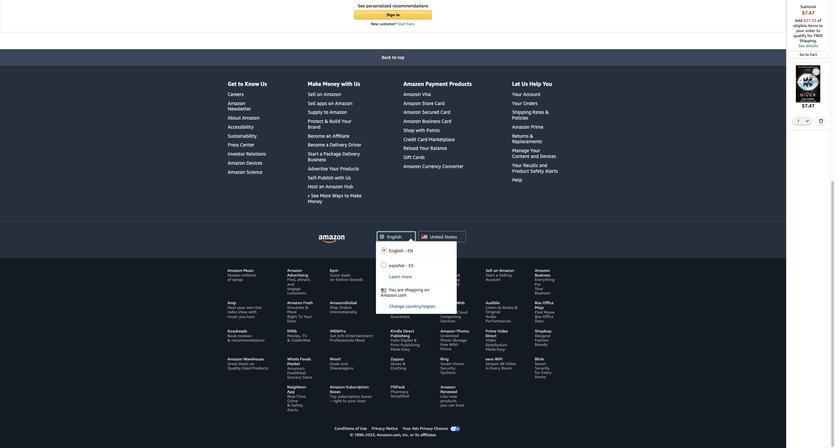 Task type: locate. For each thing, give the bounding box(es) containing it.
designer
[[535, 334, 551, 339]]

1 horizontal spatial privacy
[[420, 427, 433, 432]]

0 vertical spatial more
[[320, 193, 331, 199]]

sell apps on amazon link
[[308, 100, 353, 106]]

you left love
[[239, 314, 246, 319]]

$7.47 down subtotal
[[802, 10, 815, 16]]

stream for songs
[[227, 273, 241, 278]]

your down everything
[[535, 286, 543, 292]]

more inside sell on amazon sell apps on amazon supply to amazon protect & build your brand become an affiliate become a delivery driver start a package delivery business advertise your products self-publish with us host an amazon hub › see more ways to make money
[[320, 193, 331, 199]]

imdbpro
[[330, 329, 346, 334]]

music
[[227, 314, 238, 319]]

shopbop designer fashion brands
[[535, 329, 552, 348]]

0 vertical spatial become
[[308, 133, 325, 139]]

amazon devices link
[[228, 160, 263, 166]]

card up marketplace
[[442, 118, 452, 124]]

1 vertical spatial delivery
[[342, 151, 360, 157]]

2 horizontal spatial home
[[535, 375, 546, 380]]

prime inside your account your orders shipping rates & policies amazon prime returns & replacements manage your content and devices your recalls and product safety alerts help
[[531, 124, 544, 130]]

0 horizontal spatial you
[[239, 314, 246, 319]]

home inside home services experienced pros happiness guarantee
[[391, 301, 402, 306]]

help down product
[[512, 177, 522, 183]]

fashion
[[535, 338, 549, 343]]

0 horizontal spatial make
[[308, 81, 321, 87]]

of inside amazon music stream millions of songs
[[227, 277, 231, 282]]

accessibility link
[[228, 124, 254, 130]]

0 vertical spatial recommendations
[[393, 3, 428, 8]]

amazonglobal ship orders internationally
[[330, 301, 357, 315]]

1 vertical spatial devices
[[247, 160, 263, 166]]

see for see personalized recommendations
[[358, 3, 365, 8]]

scalable
[[441, 310, 456, 315]]

orders down your account link
[[523, 100, 538, 106]]

1 vertical spatial make
[[350, 193, 362, 199]]

stream inside amazon music stream millions of songs
[[227, 273, 241, 278]]

see details
[[799, 43, 818, 48]]

0 vertical spatial money
[[323, 81, 340, 87]]

2 horizontal spatial prime
[[531, 124, 544, 130]]

1 box from the top
[[535, 301, 542, 306]]

every
[[490, 366, 500, 371], [541, 371, 552, 376]]

every down 'wifi'
[[490, 366, 500, 371]]

smart for ring
[[441, 362, 452, 367]]

and
[[531, 154, 539, 159], [539, 163, 547, 168], [287, 282, 294, 287], [341, 362, 348, 367]]

simplified
[[391, 394, 409, 399]]

to right right
[[343, 399, 347, 404]]

eero wifi stream 4k video in every room
[[486, 357, 517, 371]]

0 vertical spatial make
[[308, 81, 321, 87]]

you left can
[[441, 403, 447, 409]]

direct up digital
[[403, 329, 414, 334]]

help up your account link
[[529, 81, 541, 87]]

a inside sell on amazon start a selling account
[[496, 273, 498, 278]]

security
[[441, 366, 455, 371], [535, 366, 550, 371]]

account up the audible
[[486, 277, 501, 282]]

in right the sign
[[396, 12, 400, 17]]

stream for in
[[486, 362, 499, 367]]

- left es
[[406, 263, 408, 269]]

affiliates
[[420, 433, 436, 438]]

made down indie
[[391, 347, 401, 352]]

your inside amazon visa amazon store card amazon secured card amazon business card shop with points credit card marketplace reload your balance gift cards amazon currency converter
[[420, 146, 429, 151]]

a left selling
[[496, 273, 498, 278]]

on right quality
[[250, 362, 254, 367]]

safety inside your account your orders shipping rates & policies amazon prime returns & replacements manage your content and devices your recalls and product safety alerts help
[[530, 168, 544, 174]]

your left door
[[348, 399, 356, 404]]

0 vertical spatial you
[[543, 81, 552, 87]]

your right build
[[342, 118, 351, 124]]

2 horizontal spatial of
[[818, 18, 822, 23]]

1 vertical spatial english
[[389, 248, 404, 254]]

of left use
[[355, 427, 359, 432]]

0 horizontal spatial privacy
[[372, 427, 385, 432]]

sign
[[387, 12, 395, 17]]

smart for blink
[[535, 362, 546, 367]]

& down goodreads
[[227, 338, 230, 343]]

policies
[[512, 115, 528, 121]]

with inside "amp host your own live radio show with music you love"
[[249, 310, 257, 315]]

make up sell on amazon link
[[308, 81, 321, 87]]

0 horizontal spatial direct
[[403, 329, 414, 334]]

to left top
[[392, 55, 397, 60]]

1 horizontal spatial of
[[355, 427, 359, 432]]

become an affiliate link
[[308, 133, 349, 139]]

replacements
[[512, 139, 542, 145]]

0 horizontal spatial for
[[535, 371, 540, 376]]

& inside imdb movies, tv & celebrities
[[287, 338, 290, 343]]

become
[[308, 133, 325, 139], [308, 142, 325, 148]]

get to know us
[[228, 81, 267, 87]]

made up eero
[[486, 347, 496, 352]]

start left selling
[[486, 273, 495, 278]]

2 vertical spatial products
[[252, 366, 268, 371]]

get left info
[[330, 334, 337, 339]]

0 vertical spatial start
[[398, 22, 406, 26]]

2023,
[[365, 433, 376, 438]]

clothing
[[391, 366, 406, 371]]

1 office from the top
[[543, 301, 554, 306]]

1 horizontal spatial security
[[535, 366, 550, 371]]

your left "order"
[[796, 28, 805, 33]]

0 horizontal spatial recommendations
[[231, 338, 265, 343]]

office down the mojo
[[543, 315, 554, 320]]

1 horizontal spatial host
[[308, 184, 318, 190]]

1 become from the top
[[308, 133, 325, 139]]

1 vertical spatial stream
[[486, 362, 499, 367]]

2 deals from the left
[[330, 362, 340, 367]]

2 security from the left
[[535, 366, 550, 371]]

1 privacy from the left
[[372, 427, 385, 432]]

1 vertical spatial help
[[512, 177, 522, 183]]

0 horizontal spatial made
[[391, 347, 401, 352]]

security down blink
[[535, 366, 550, 371]]

publishing up print in the left of the page
[[391, 334, 410, 339]]

easy
[[452, 282, 460, 287], [402, 347, 410, 352], [497, 347, 505, 352]]

safety inside neighbors app real-time crime & safety alerts
[[291, 403, 303, 409]]

& inside goodreads book reviews & recommendations
[[227, 338, 230, 343]]

1 horizontal spatial every
[[541, 371, 552, 376]]

0 horizontal spatial products
[[252, 366, 268, 371]]

learn more link
[[381, 274, 452, 282]]

1 horizontal spatial your
[[348, 399, 356, 404]]

& right digital
[[414, 338, 417, 343]]

1 vertical spatial you
[[441, 403, 447, 409]]

devices up science
[[247, 160, 263, 166]]

amazon inside the amazon advertising find, attract, and engage customers
[[287, 268, 302, 273]]

deals
[[341, 273, 351, 278]]

ring smart home security systems
[[441, 357, 464, 376]]

prime video direct video distribution made easy
[[486, 329, 508, 352]]

easy inside audiobook publishing made easy
[[452, 282, 460, 287]]

amazon inside sell on amazon start a selling account
[[499, 268, 514, 273]]

4k
[[500, 362, 505, 367]]

2 horizontal spatial start
[[486, 273, 495, 278]]

back
[[382, 55, 391, 60]]

0 horizontal spatial every
[[490, 366, 500, 371]]

store up amazon secured card link on the top of the page
[[422, 100, 434, 106]]

abebooks books, art & collectibles
[[391, 268, 415, 282]]

home up systems
[[453, 362, 464, 367]]

blink smart security for every home
[[535, 357, 552, 380]]

for inside of eligible items to your order to qualify for free shipping.
[[808, 33, 813, 38]]

business up advertise
[[308, 157, 326, 163]]

1 vertical spatial you
[[389, 287, 396, 293]]

0 horizontal spatial safety
[[291, 403, 303, 409]]

1 vertical spatial orders
[[339, 305, 352, 311]]

credit
[[404, 137, 416, 142]]

delivery down driver in the top left of the page
[[342, 151, 360, 157]]

2 vertical spatial sell
[[486, 268, 493, 273]]

0 vertical spatial -
[[405, 248, 406, 254]]

english link
[[377, 231, 416, 243]]

0 vertical spatial orders
[[523, 100, 538, 106]]

amazon inside amazon photos unlimited photo storage free with prime
[[441, 329, 456, 334]]

1 horizontal spatial stream
[[486, 362, 499, 367]]

1 $7.47 from the top
[[802, 10, 815, 16]]

and inside the amazon advertising find, attract, and engage customers
[[287, 282, 294, 287]]

your left own
[[237, 305, 245, 311]]

stream inside eero wifi stream 4k video in every room
[[486, 362, 499, 367]]

sell on amazon sell apps on amazon supply to amazon protect & build your brand become an affiliate become a delivery driver start a package delivery business advertise your products self-publish with us host an amazon hub › see more ways to make money
[[308, 91, 362, 205]]

1 vertical spatial become
[[308, 142, 325, 148]]

1 horizontal spatial alerts
[[545, 168, 558, 174]]

0 vertical spatial safety
[[530, 168, 544, 174]]

new
[[450, 395, 457, 400]]

to inside amazon subscription boxes top subscription boxes – right to your door
[[343, 399, 347, 404]]

0 horizontal spatial smart
[[441, 362, 452, 367]]

1 deals from the left
[[239, 362, 249, 367]]

1 vertical spatial box
[[535, 315, 542, 320]]

1 horizontal spatial a
[[326, 142, 329, 148]]

see up the "go"
[[799, 43, 805, 48]]

& left build
[[325, 118, 328, 124]]

stream left 4k
[[486, 362, 499, 367]]

direct up distribution
[[486, 334, 497, 339]]

stream
[[227, 273, 241, 278], [486, 362, 499, 367]]

time
[[297, 395, 306, 400]]

card up secured
[[435, 100, 445, 106]]

0 vertical spatial get
[[228, 81, 237, 87]]

amazon payment products
[[404, 81, 472, 87]]

become down "become an affiliate" link
[[308, 142, 325, 148]]

- left en
[[405, 248, 406, 254]]

2 office from the top
[[543, 315, 554, 320]]

©
[[350, 433, 353, 438]]

- for english
[[405, 248, 406, 254]]

easy down audiobook
[[452, 282, 460, 287]]

amazon secured card link
[[404, 109, 450, 115]]

products inside sell on amazon sell apps on amazon supply to amazon protect & build your brand become an affiliate become a delivery driver start a package delivery business advertise your products self-publish with us host an amazon hub › see more ways to make money
[[340, 166, 359, 172]]

publishing
[[441, 277, 460, 282], [391, 334, 410, 339], [401, 343, 420, 348]]

1 horizontal spatial for
[[808, 33, 813, 38]]

products
[[441, 399, 457, 404]]

0 horizontal spatial start
[[308, 151, 319, 157]]

direct inside kindle direct publishing indie digital & print publishing made easy
[[403, 329, 414, 334]]

host
[[308, 184, 318, 190], [227, 305, 236, 311]]

privacy up affiliates on the bottom of the page
[[420, 427, 433, 432]]

office
[[543, 301, 554, 306], [543, 315, 554, 320]]

0 vertical spatial account
[[523, 91, 541, 97]]

relations
[[246, 151, 266, 157]]

0 vertical spatial see
[[358, 3, 365, 8]]

advertising
[[287, 273, 308, 278]]

accessibility
[[228, 124, 254, 130]]

secured
[[422, 109, 439, 115]]

door
[[357, 399, 366, 404]]

smart inside ring smart home security systems
[[441, 362, 452, 367]]

smart inside blink smart security for every home
[[535, 362, 546, 367]]

credit card marketplace link
[[404, 137, 455, 142]]

& down the imdb
[[287, 338, 290, 343]]

0 horizontal spatial get
[[228, 81, 237, 87]]

you inside "you are shopping on amazon.com"
[[389, 287, 396, 293]]

recalls
[[523, 163, 538, 168]]

order
[[806, 28, 816, 33]]

like-
[[441, 395, 450, 400]]

amazon inside amazon music stream millions of songs
[[227, 268, 242, 273]]

2 privacy from the left
[[420, 427, 433, 432]]

for left free on the right top
[[808, 33, 813, 38]]

deals right great
[[239, 362, 249, 367]]

start up advertise
[[308, 151, 319, 157]]

to
[[819, 23, 823, 28], [817, 28, 821, 33], [806, 52, 809, 57], [392, 55, 397, 60], [238, 81, 243, 87], [324, 109, 328, 115], [345, 193, 349, 199], [498, 305, 502, 311], [343, 399, 347, 404]]

1 horizontal spatial home
[[453, 362, 464, 367]]

products down "warehouse"
[[252, 366, 268, 371]]

0 horizontal spatial alerts
[[287, 408, 298, 413]]

an down publish
[[319, 184, 324, 190]]

video right 4k
[[506, 362, 517, 367]]

grocery
[[287, 375, 302, 380]]

1 horizontal spatial store
[[422, 100, 434, 106]]

1 horizontal spatial devices
[[540, 154, 556, 159]]

on right shopping
[[424, 287, 430, 293]]

video down performances
[[498, 329, 508, 334]]

1 vertical spatial more
[[287, 310, 297, 315]]

recommendations
[[393, 3, 428, 8], [231, 338, 265, 343]]

abebooks
[[391, 268, 409, 273]]

alerts right recalls
[[545, 168, 558, 174]]

1 horizontal spatial deals
[[330, 362, 340, 367]]

market
[[287, 362, 300, 367]]

with down advertise your products link
[[335, 175, 344, 181]]

0 vertical spatial english
[[387, 235, 402, 240]]

english inside english link
[[387, 235, 402, 240]]

shop with points link
[[404, 128, 440, 133]]

sign in
[[387, 12, 400, 17]]

start left here.
[[398, 22, 406, 26]]

2 horizontal spatial your
[[796, 28, 805, 33]]

1 horizontal spatial prime
[[486, 329, 497, 334]]

advertise
[[308, 166, 328, 172]]

2 vertical spatial video
[[506, 362, 517, 367]]

sell inside sell on amazon start a selling account
[[486, 268, 493, 273]]

2 smart from the left
[[535, 362, 546, 367]]

every inside eero wifi stream 4k video in every room
[[490, 366, 500, 371]]

and right woot!
[[341, 362, 348, 367]]

video up eero
[[486, 338, 496, 343]]

alerts inside your account your orders shipping rates & policies amazon prime returns & replacements manage your content and devices your recalls and product safety alerts help
[[545, 168, 558, 174]]

home down amazon.com
[[391, 301, 402, 306]]

amazon inside amazon business everything for your business
[[535, 268, 550, 273]]

- for español
[[406, 263, 408, 269]]

1 vertical spatial an
[[319, 184, 324, 190]]

1 horizontal spatial account
[[523, 91, 541, 97]]

books,
[[391, 273, 403, 278]]

learn
[[389, 274, 400, 280]]

host down the self- at the left top of the page
[[308, 184, 318, 190]]

1 smart from the left
[[441, 362, 452, 367]]

happiness
[[391, 310, 410, 315]]

product
[[512, 168, 529, 174]]

& down "real-"
[[287, 403, 290, 409]]

host inside "amp host your own live radio show with music you love"
[[227, 305, 236, 311]]

0 vertical spatial you
[[239, 314, 246, 319]]

and up the customers
[[287, 282, 294, 287]]

book
[[227, 334, 237, 339]]

easy inside prime video direct video distribution made easy
[[497, 347, 505, 352]]

see for see details
[[799, 43, 805, 48]]

sell for sell on amazon start a selling account
[[486, 268, 493, 273]]

0 horizontal spatial see
[[311, 193, 319, 199]]

warehouse
[[243, 357, 264, 362]]

1 horizontal spatial help
[[529, 81, 541, 87]]

prime inside prime video direct video distribution made easy
[[486, 329, 497, 334]]

fresh
[[303, 301, 313, 306]]

delete image
[[819, 119, 824, 123]]

kindle
[[391, 329, 402, 334]]

-
[[405, 248, 406, 254], [406, 263, 408, 269]]

0 horizontal spatial stream
[[227, 273, 241, 278]]

1 horizontal spatial orders
[[523, 100, 538, 106]]

your
[[796, 28, 805, 33], [237, 305, 245, 311], [348, 399, 356, 404]]

make inside sell on amazon sell apps on amazon supply to amazon protect & build your brand become an affiliate become a delivery driver start a package delivery business advertise your products self-publish with us host an amazon hub › see more ways to make money
[[350, 193, 362, 199]]

account inside sell on amazon start a selling account
[[486, 277, 501, 282]]

publishing right print in the left of the page
[[401, 343, 420, 348]]

amp host your own live radio show with music you love
[[227, 301, 262, 319]]

shopbop
[[535, 329, 552, 334]]

your inside amazon subscription boxes top subscription boxes – right to your door
[[348, 399, 356, 404]]

1 vertical spatial video
[[486, 338, 496, 343]]

1 vertical spatial alerts
[[287, 408, 298, 413]]

amazonglobal
[[330, 301, 357, 306]]

more up door
[[287, 310, 297, 315]]

money
[[323, 81, 340, 87], [308, 199, 322, 205]]

1 vertical spatial in
[[486, 366, 489, 371]]

and inside woot! deals and shenanigans
[[341, 362, 348, 367]]

to inside audible listen to books & original audio performances
[[498, 305, 502, 311]]

1 security from the left
[[441, 366, 455, 371]]

0 horizontal spatial orders
[[339, 305, 352, 311]]

1 vertical spatial a
[[320, 151, 322, 157]]

0 vertical spatial store
[[422, 100, 434, 106]]

amazon inside amazon subscription boxes top subscription boxes – right to your door
[[330, 385, 345, 390]]

business down secured
[[422, 118, 440, 124]]

amazon warehouse great deals on quality used products
[[227, 357, 268, 371]]

1 vertical spatial get
[[330, 334, 337, 339]]

0 horizontal spatial an
[[319, 184, 324, 190]]

on inside 6pm score deals on fashion brands
[[330, 277, 335, 282]]

1 vertical spatial home
[[453, 362, 464, 367]]

qualify
[[794, 33, 807, 38]]

on inside the amazon warehouse great deals on quality used products
[[250, 362, 254, 367]]

& right groceries
[[305, 305, 308, 311]]

safety right product
[[530, 168, 544, 174]]

card
[[435, 100, 445, 106], [441, 109, 450, 115], [442, 118, 452, 124], [418, 137, 428, 142]]

None submit
[[816, 118, 826, 124]]

crime
[[287, 399, 298, 404]]

0 vertical spatial your
[[796, 28, 805, 33]]

back to top
[[382, 55, 405, 60]]

security inside blink smart security for every home
[[535, 366, 550, 371]]

a down "become an affiliate" link
[[326, 142, 329, 148]]

shipping rates & policies link
[[512, 109, 549, 121]]

to right ways
[[345, 193, 349, 199]]

0 vertical spatial devices
[[540, 154, 556, 159]]

0 horizontal spatial host
[[227, 305, 236, 311]]

security inside ring smart home security systems
[[441, 366, 455, 371]]

2 vertical spatial publishing
[[401, 343, 420, 348]]

amazon us home image
[[319, 236, 345, 243]]

home inside blink smart security for every home
[[535, 375, 546, 380]]

on left selling
[[494, 268, 498, 273]]

start here. link
[[398, 22, 415, 26]]

made down audiobook
[[441, 282, 451, 287]]

see inside sell on amazon sell apps on amazon supply to amazon protect & build your brand become an affiliate become a delivery driver start a package delivery business advertise your products self-publish with us host an amazon hub › see more ways to make money
[[311, 193, 319, 199]]

of left songs
[[227, 277, 231, 282]]

live
[[255, 305, 262, 311]]

0 horizontal spatial devices
[[247, 160, 263, 166]]

2 vertical spatial home
[[535, 375, 546, 380]]

& right shoes
[[403, 362, 406, 367]]

home down blink
[[535, 375, 546, 380]]

stream left millions
[[227, 273, 241, 278]]

recommendations up here.
[[393, 3, 428, 8]]

delivery
[[330, 142, 347, 148], [342, 151, 360, 157]]

card down shop with points link
[[418, 137, 428, 142]]

orders inside amazonglobal ship orders internationally
[[339, 305, 352, 311]]

0 horizontal spatial your
[[237, 305, 245, 311]]

to right listen
[[498, 305, 502, 311]]

prime down photo
[[441, 347, 451, 352]]

united
[[430, 235, 444, 240]]

your down credit card marketplace link
[[420, 146, 429, 151]]

see right ›
[[311, 193, 319, 199]]

in inside eero wifi stream 4k video in every room
[[486, 366, 489, 371]]

business down the for
[[535, 291, 551, 296]]

zappos
[[391, 357, 404, 362]]

1 vertical spatial start
[[308, 151, 319, 157]]

to down apps
[[324, 109, 328, 115]]

0 vertical spatial home
[[391, 301, 402, 306]]

your right to at the left of page
[[304, 314, 312, 319]]

amazon inside amazon web services scalable cloud computing services
[[441, 301, 456, 306]]

sell on amazon link
[[308, 91, 341, 97]]

host up music
[[227, 305, 236, 311]]

made inside audiobook publishing made easy
[[441, 282, 451, 287]]

prime inside amazon photos unlimited photo storage free with prime
[[441, 347, 451, 352]]

security down ring
[[441, 366, 455, 371]]

1 vertical spatial -
[[406, 263, 408, 269]]

0 vertical spatial help
[[529, 81, 541, 87]]

items
[[808, 23, 818, 28]]

back to top link
[[0, 49, 786, 66]]

publishing up web
[[441, 277, 460, 282]]

money up sell on amazon link
[[323, 81, 340, 87]]

1 horizontal spatial easy
[[452, 282, 460, 287]]

2 vertical spatial a
[[496, 273, 498, 278]]

0 horizontal spatial money
[[308, 199, 322, 205]]

0 vertical spatial prime
[[531, 124, 544, 130]]

amazon music stream millions of songs
[[227, 268, 256, 282]]

services inside home services experienced pros happiness guarantee
[[403, 301, 418, 306]]

& down abebooks
[[391, 277, 394, 282]]



Task type: describe. For each thing, give the bounding box(es) containing it.
your inside amazon business everything for your business
[[535, 286, 543, 292]]

free
[[814, 33, 823, 38]]

your ads privacy choices link
[[400, 427, 450, 432]]

amazon inside the amazon fresh groceries & more right to your door
[[287, 301, 302, 306]]

store inside whole foods market america's healthiest grocery store
[[303, 375, 312, 380]]

deals inside the amazon warehouse great deals on quality used products
[[239, 362, 249, 367]]

groceries
[[287, 305, 304, 311]]

everything
[[535, 278, 555, 283]]

2 become from the top
[[308, 142, 325, 148]]

science
[[247, 169, 262, 175]]

audiobook publishing made easy
[[441, 273, 461, 287]]

and right recalls
[[539, 163, 547, 168]]

español
[[389, 263, 405, 269]]

change
[[389, 304, 404, 309]]

eero
[[486, 357, 494, 362]]

country/region.
[[405, 304, 436, 309]]

0 vertical spatial delivery
[[330, 142, 347, 148]]

new
[[371, 22, 378, 26]]

& inside the amazon fresh groceries & more right to your door
[[305, 305, 308, 311]]

to left know
[[238, 81, 243, 87]]

careers
[[228, 91, 244, 97]]

protect & build your brand link
[[308, 118, 351, 130]]

6pm score deals on fashion brands
[[330, 268, 363, 282]]

currency
[[422, 164, 441, 169]]

boxes
[[330, 390, 341, 395]]

& inside 'zappos shoes & clothing'
[[403, 362, 406, 367]]

to inside 'link'
[[392, 55, 397, 60]]

& inside audible listen to books & original audio performances
[[515, 305, 518, 311]]

your inside the amazon fresh groceries & more right to your door
[[304, 314, 312, 319]]

& down amazon prime link
[[530, 133, 533, 139]]

2 $7.47 from the top
[[802, 103, 815, 109]]

quality
[[227, 366, 241, 371]]

$27.53
[[804, 18, 817, 23]]

conditions
[[335, 427, 354, 432]]

choices
[[434, 427, 448, 432]]

privacy notice
[[372, 427, 398, 432]]

change country/region. link
[[381, 304, 452, 312]]

0 horizontal spatial a
[[320, 151, 322, 157]]

host inside sell on amazon sell apps on amazon supply to amazon protect & build your brand become an affiliate become a delivery driver start a package delivery business advertise your products self-publish with us host an amazon hub › see more ways to make money
[[308, 184, 318, 190]]

to right the "go"
[[806, 52, 809, 57]]

woot! deals and shenanigans
[[330, 357, 353, 371]]

more inside the amazon fresh groceries & more right to your door
[[287, 310, 297, 315]]

help inside your account your orders shipping rates & policies amazon prime returns & replacements manage your content and devices your recalls and product safety alerts help
[[512, 177, 522, 183]]

es
[[409, 263, 414, 269]]

business up the for
[[535, 273, 551, 278]]

start a package delivery business link
[[308, 151, 360, 163]]

& inside kindle direct publishing indie digital & print publishing made easy
[[414, 338, 417, 343]]

need
[[355, 338, 365, 343]]

privacy notice link
[[369, 427, 400, 432]]

your up inc.
[[403, 427, 411, 432]]

photo
[[441, 338, 452, 343]]

alerts inside neighbors app real-time crime & safety alerts
[[287, 408, 298, 413]]

english for english
[[387, 235, 402, 240]]

$7.47 inside subtotal $7.47
[[802, 10, 815, 16]]

package
[[324, 151, 341, 157]]

amazon advertising find, attract, and engage customers
[[287, 268, 311, 296]]

shop
[[404, 128, 415, 133]]

you inside the amazon renewed like-new products you can trust
[[441, 403, 447, 409]]

with inside sell on amazon sell apps on amazon supply to amazon protect & build your brand become an affiliate become a delivery driver start a package delivery business advertise your products self-publish with us host an amazon hub › see more ways to make money
[[335, 175, 344, 181]]

for inside blink smart security for every home
[[535, 371, 540, 376]]

us inside sell on amazon sell apps on amazon supply to amazon protect & build your brand become an affiliate become a delivery driver start a package delivery business advertise your products self-publish with us host an amazon hub › see more ways to make money
[[346, 175, 351, 181]]

see more ways to make money link
[[308, 193, 362, 205]]

amazon.com,
[[377, 433, 402, 438]]

your down the "let"
[[512, 91, 522, 97]]

recommendations inside goodreads book reviews & recommendations
[[231, 338, 265, 343]]

your down replacements
[[531, 148, 540, 154]]

start inside sell on amazon start a selling account
[[486, 273, 495, 278]]

video inside eero wifi stream 4k video in every room
[[506, 362, 517, 367]]

1
[[798, 119, 800, 123]]

& inside sell on amazon sell apps on amazon supply to amazon protect & build your brand become an affiliate become a delivery driver start a package delivery business advertise your products self-publish with us host an amazon hub › see more ways to make money
[[325, 118, 328, 124]]

eligible
[[794, 23, 807, 28]]

0 vertical spatial video
[[498, 329, 508, 334]]

money inside sell on amazon sell apps on amazon supply to amazon protect & build your brand become an affiliate become a delivery driver start a package delivery business advertise your products self-publish with us host an amazon hub › see more ways to make money
[[308, 199, 322, 205]]

on right apps
[[328, 100, 334, 106]]

1 horizontal spatial recommendations
[[393, 3, 428, 8]]

help link
[[512, 177, 522, 183]]

sign in link
[[354, 10, 432, 20]]

your inside of eligible items to your order to qualify for free shipping.
[[796, 28, 805, 33]]

to right items
[[819, 23, 823, 28]]

points
[[426, 128, 440, 133]]

score
[[330, 273, 340, 278]]

devices inside careers amazon newsletter about amazon accessibility sustainability press center investor relations amazon devices amazon science
[[247, 160, 263, 166]]

on inside sell on amazon start a selling account
[[494, 268, 498, 273]]

and up recalls
[[531, 154, 539, 159]]

find
[[535, 310, 543, 315]]

your inside "amp host your own live radio show with music you love"
[[237, 305, 245, 311]]

publishing inside audiobook publishing made easy
[[441, 277, 460, 282]]

on up apps
[[317, 91, 323, 97]]

distribution
[[486, 343, 508, 348]]

whole
[[287, 357, 299, 362]]

sell for sell on amazon sell apps on amazon supply to amazon protect & build your brand become an affiliate become a delivery driver start a package delivery business advertise your products self-publish with us host an amazon hub › see more ways to make money
[[308, 91, 316, 97]]

guarantee
[[391, 314, 410, 319]]

deals inside woot! deals and shenanigans
[[330, 362, 340, 367]]

here.
[[407, 22, 415, 26]]

store inside amazon visa amazon store card amazon secured card amazon business card shop with points credit card marketplace reload your balance gift cards amazon currency converter
[[422, 100, 434, 106]]

1 vertical spatial sell
[[308, 100, 316, 106]]

entertainment
[[346, 334, 373, 339]]

0 horizontal spatial in
[[396, 12, 400, 17]]

1 vertical spatial publishing
[[391, 334, 410, 339]]

dropdown image
[[806, 120, 809, 122]]

0 vertical spatial an
[[326, 133, 331, 139]]

collectibles
[[395, 277, 415, 282]]

amazon business everything for your business
[[535, 268, 555, 296]]

brand
[[308, 124, 321, 130]]

to right "order"
[[817, 28, 821, 33]]

storage
[[453, 338, 467, 343]]

easy inside kindle direct publishing indie digital & print publishing made easy
[[402, 347, 410, 352]]

gift
[[404, 155, 412, 160]]

2 box from the top
[[535, 315, 542, 320]]

ads
[[412, 427, 419, 432]]

2 vertical spatial of
[[355, 427, 359, 432]]

amazon visa amazon store card amazon secured card amazon business card shop with points credit card marketplace reload your balance gift cards amazon currency converter
[[404, 91, 464, 169]]

& inside abebooks books, art & collectibles
[[391, 277, 394, 282]]

internationally
[[330, 310, 357, 315]]

driver
[[349, 142, 361, 148]]

& right 'rates' on the right of the page
[[546, 109, 549, 115]]

imdb
[[287, 329, 297, 334]]

amazon visa link
[[404, 91, 431, 97]]

with up sell on amazon link
[[341, 81, 353, 87]]

of inside of eligible items to your order to qualify for free shipping.
[[818, 18, 822, 23]]

your down 'content'
[[512, 163, 522, 168]]

trust
[[456, 403, 465, 409]]

manage your content and devices link
[[512, 148, 556, 159]]

0 vertical spatial products
[[449, 81, 472, 87]]

made inside kindle direct publishing indie digital & print publishing made easy
[[391, 347, 401, 352]]

advertise your products link
[[308, 166, 359, 172]]

amazon inside the amazon renewed like-new products you can trust
[[441, 385, 456, 390]]

your account link
[[512, 91, 541, 97]]

audible
[[486, 301, 500, 306]]

account inside your account your orders shipping rates & policies amazon prime returns & replacements manage your content and devices your recalls and product safety alerts help
[[523, 91, 541, 97]]

direct inside prime video direct video distribution made easy
[[486, 334, 497, 339]]

the giver movie tie-in edition: a newbery award winner (giver quartet, 1) image
[[790, 65, 827, 102]]

devices inside your account your orders shipping rates & policies amazon prime returns & replacements manage your content and devices your recalls and product safety alerts help
[[540, 154, 556, 159]]

with inside amazon visa amazon store card amazon secured card amazon business card shop with points credit card marketplace reload your balance gift cards amazon currency converter
[[416, 128, 425, 133]]

subtotal
[[801, 4, 816, 9]]

kindle direct publishing indie digital & print publishing made easy
[[391, 329, 420, 352]]

movies,
[[287, 334, 301, 339]]

1 horizontal spatial start
[[398, 22, 406, 26]]

foods
[[300, 357, 311, 362]]

learn more
[[389, 274, 412, 280]]

blink
[[535, 357, 544, 362]]

amazon inside the amazon warehouse great deals on quality used products
[[227, 357, 242, 362]]

–
[[330, 399, 332, 404]]

door
[[287, 319, 296, 324]]

& inside neighbors app real-time crime & safety alerts
[[287, 403, 290, 409]]

amazon photos unlimited photo storage free with prime
[[441, 329, 469, 352]]

audiobook
[[441, 273, 461, 278]]

details
[[806, 43, 818, 48]]

orders inside your account your orders shipping rates & policies amazon prime returns & replacements manage your content and devices your recalls and product safety alerts help
[[523, 100, 538, 106]]

room
[[501, 366, 512, 371]]

made inside prime video direct video distribution made easy
[[486, 347, 496, 352]]

english for english - en
[[389, 248, 404, 254]]

every inside blink smart security for every home
[[541, 371, 552, 376]]

shipping
[[512, 109, 531, 115]]

celebrities
[[291, 338, 311, 343]]

sell on amazon start a selling account
[[486, 268, 514, 282]]

card right secured
[[441, 109, 450, 115]]

right
[[333, 399, 342, 404]]

get inside imdbpro get info entertainment professionals need
[[330, 334, 337, 339]]

home inside ring smart home security systems
[[453, 362, 464, 367]]

start inside sell on amazon sell apps on amazon supply to amazon protect & build your brand become an affiliate become a delivery driver start a package delivery business advertise your products self-publish with us host an amazon hub › see more ways to make money
[[308, 151, 319, 157]]

1 horizontal spatial you
[[543, 81, 552, 87]]

on inside "you are shopping on amazon.com"
[[424, 287, 430, 293]]

your up self-publish with us link
[[329, 166, 339, 172]]

amazon inside your account your orders shipping rates & policies amazon prime returns & replacements manage your content and devices your recalls and product safety alerts help
[[512, 124, 530, 130]]

used
[[242, 366, 251, 371]]

business inside amazon visa amazon store card amazon secured card amazon business card shop with points credit card marketplace reload your balance gift cards amazon currency converter
[[422, 118, 440, 124]]

your up the shipping
[[512, 100, 522, 106]]

investor relations link
[[228, 151, 266, 157]]

business inside sell on amazon sell apps on amazon supply to amazon protect & build your brand become an affiliate become a delivery driver start a package delivery business advertise your products self-publish with us host an amazon hub › see more ways to make money
[[308, 157, 326, 163]]

reviews
[[238, 334, 252, 339]]

amazon web services scalable cloud computing services
[[441, 301, 468, 324]]

products inside the amazon warehouse great deals on quality used products
[[252, 366, 268, 371]]

you inside "amp host your own live radio show with music you love"
[[239, 314, 246, 319]]



Task type: vqa. For each thing, say whether or not it's contained in the screenshot.


